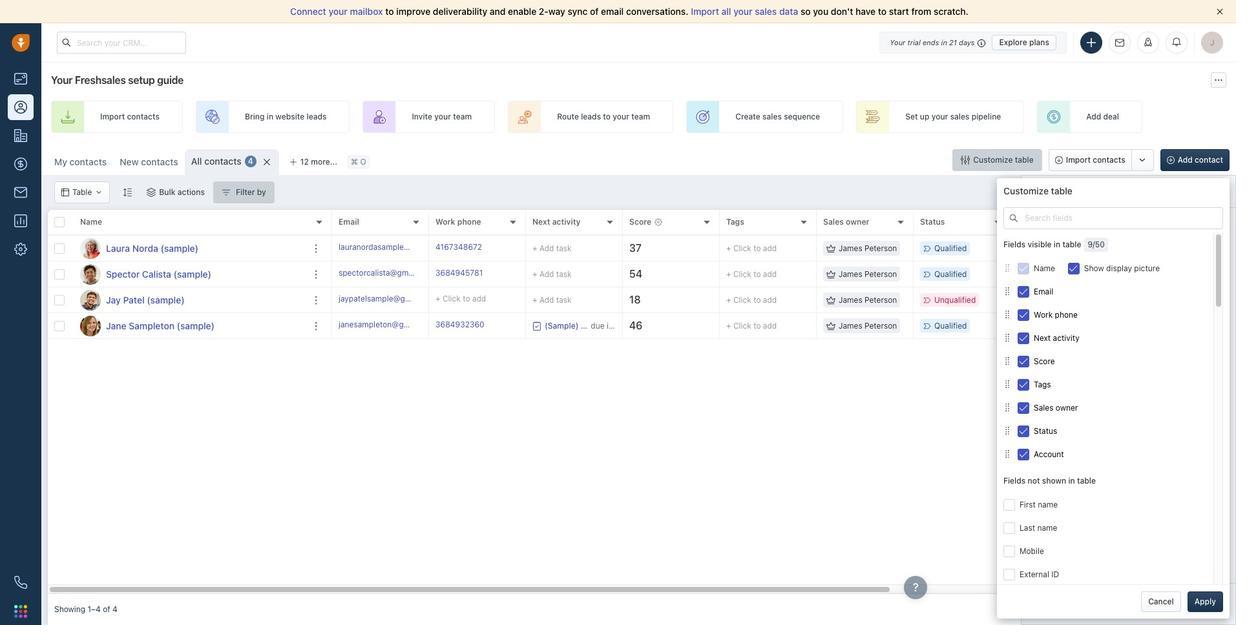 Task type: describe. For each thing, give the bounding box(es) containing it.
email button
[[1004, 280, 1214, 303]]

press space to select this row. row containing spector calista (sample)
[[48, 262, 332, 288]]

activity inside button
[[1053, 333, 1080, 343]]

row group containing laura norda (sample)
[[48, 236, 332, 339]]

add contact
[[1178, 155, 1223, 165]]

filter by
[[236, 187, 266, 197]]

+ click to add for 54
[[726, 269, 777, 279]]

guide
[[157, 74, 184, 86]]

contact
[[1195, 155, 1223, 165]]

field
[[1062, 186, 1078, 196]]

container_wx8msf4aqz5i3rn1 image inside bulk actions button
[[147, 188, 156, 197]]

status inside grid
[[920, 217, 945, 227]]

table inside customize table button
[[1015, 155, 1034, 165]]

pipeline
[[972, 112, 1001, 122]]

l image
[[80, 238, 101, 259]]

grid containing 37
[[48, 210, 1133, 595]]

table
[[72, 188, 92, 197]]

s image
[[80, 264, 101, 285]]

owner inside button
[[1056, 403, 1078, 413]]

improve
[[396, 6, 431, 17]]

showing 1–4 of 4
[[54, 605, 117, 615]]

leads inside "link"
[[307, 112, 327, 122]]

container_wx8msf4aqz5i3rn1 image inside score button
[[1004, 358, 1011, 365]]

12 more...
[[300, 157, 337, 167]]

name for last name
[[1037, 523, 1057, 533]]

my
[[54, 156, 67, 167]]

lauranordasample@gmail.com
[[339, 242, 448, 252]]

create sales sequence
[[736, 112, 820, 122]]

explore plans
[[999, 37, 1049, 47]]

import contacts for import contacts link
[[100, 112, 160, 122]]

add a field to filter
[[1038, 186, 1106, 196]]

connect
[[290, 6, 326, 17]]

1 horizontal spatial name
[[1034, 263, 1055, 273]]

qualified for 54
[[934, 269, 967, 279]]

add for 18
[[763, 295, 777, 305]]

your right route
[[613, 112, 629, 122]]

46
[[629, 320, 643, 332]]

apply button
[[1188, 592, 1223, 613]]

setup
[[128, 74, 155, 86]]

add inside button
[[1038, 186, 1053, 196]]

add for 46
[[763, 321, 777, 331]]

lauranordasample@gmail.com link
[[339, 242, 448, 255]]

add a field to filter button
[[1031, 181, 1199, 203]]

(sample) for spector calista (sample)
[[174, 269, 211, 279]]

my contacts
[[54, 156, 107, 167]]

1 vertical spatial of
[[103, 605, 110, 615]]

press space to select this row. row containing jay patel (sample)
[[48, 288, 332, 313]]

from
[[912, 6, 932, 17]]

connect your mailbox link
[[290, 6, 385, 17]]

close image
[[1217, 8, 1223, 15]]

status inside status button
[[1034, 426, 1057, 436]]

filter by button
[[213, 182, 274, 204]]

external
[[1020, 570, 1049, 580]]

peterson for 37
[[865, 244, 897, 253]]

score inside grid
[[629, 217, 651, 227]]

all
[[191, 156, 202, 167]]

name for first name
[[1038, 500, 1058, 510]]

sales owner button
[[1004, 396, 1214, 420]]

create sales sequence link
[[686, 101, 843, 133]]

contacts right all
[[204, 156, 242, 167]]

spectorcalista@gmail.com
[[339, 268, 435, 278]]

jaypatelsample@gmail.com + click to add
[[339, 294, 486, 304]]

set up your sales pipeline link
[[856, 101, 1024, 133]]

0 vertical spatial sales owner
[[823, 217, 869, 227]]

name inside column header
[[80, 217, 102, 227]]

fields not shown in table
[[1004, 476, 1096, 486]]

3684932360
[[436, 320, 484, 329]]

website
[[276, 112, 305, 122]]

laura
[[106, 243, 130, 254]]

invite your team
[[412, 112, 472, 122]]

container_wx8msf4aqz5i3rn1 image inside status button
[[1004, 427, 1011, 435]]

3684945781
[[436, 268, 483, 278]]

add deal
[[1086, 112, 1119, 122]]

1 horizontal spatial of
[[590, 6, 599, 17]]

visible
[[1028, 240, 1052, 250]]

sales right 'create'
[[763, 112, 782, 122]]

+ add task for 37
[[532, 243, 572, 253]]

bulk actions
[[159, 187, 205, 197]]

tags inside grid
[[726, 217, 744, 227]]

email
[[601, 6, 624, 17]]

phone element
[[8, 570, 34, 596]]

1 team from the left
[[453, 112, 472, 122]]

your left mailbox
[[329, 6, 348, 17]]

shown
[[1042, 476, 1066, 486]]

1 vertical spatial customize
[[1004, 185, 1049, 196]]

up
[[920, 112, 930, 122]]

in left the 21
[[941, 38, 947, 46]]

(sample) for jay patel (sample)
[[147, 294, 185, 305]]

laura norda (sample)
[[106, 243, 198, 254]]

add for 37
[[763, 244, 777, 253]]

new contacts
[[120, 156, 178, 167]]

deliverability
[[433, 6, 487, 17]]

import contacts for the import contacts button
[[1066, 155, 1126, 165]]

container_wx8msf4aqz5i3rn1 image inside "filter by" button
[[222, 188, 231, 197]]

4167348672
[[436, 242, 482, 252]]

jane sampleton (sample) link
[[106, 320, 215, 332]]

show display picture
[[1084, 263, 1160, 273]]

12
[[300, 157, 309, 167]]

sales left "pipeline"
[[950, 112, 970, 122]]

add for 54
[[763, 269, 777, 279]]

explore plans link
[[992, 35, 1057, 50]]

your right invite
[[434, 112, 451, 122]]

import all your sales data link
[[691, 6, 801, 17]]

want
[[1132, 457, 1155, 468]]

filter
[[236, 187, 255, 197]]

unqualified
[[934, 295, 976, 305]]

set up your sales pipeline
[[905, 112, 1001, 122]]

container_wx8msf4aqz5i3rn1 image inside table popup button
[[61, 189, 69, 196]]

james for 18
[[839, 295, 862, 305]]

your for your trial ends in 21 days
[[890, 38, 906, 46]]

start
[[889, 6, 909, 17]]

account
[[1034, 450, 1064, 459]]

import contacts group
[[1049, 149, 1154, 171]]

+ click to add for 46
[[726, 321, 777, 331]]

trial
[[908, 38, 921, 46]]

showing
[[54, 605, 85, 615]]

0 vertical spatial you
[[813, 6, 829, 17]]

your right up
[[932, 112, 948, 122]]

spector calista (sample) link
[[106, 268, 211, 281]]

james peterson for 18
[[839, 295, 897, 305]]

contacts inside add filters to narrow down the contacts you want to see.
[[1067, 457, 1109, 468]]

press space to select this row. row containing 18
[[332, 288, 1133, 313]]

enable
[[508, 6, 537, 17]]

by
[[257, 187, 266, 197]]

add inside button
[[1178, 155, 1193, 165]]

patel
[[123, 294, 144, 305]]

your right all
[[734, 6, 753, 17]]

12 more... button
[[282, 153, 344, 171]]

jane sampleton (sample)
[[106, 320, 215, 331]]

you inside add filters to narrow down the contacts you want to see.
[[1112, 457, 1129, 468]]

bring in website leads
[[245, 112, 327, 122]]

customize table button
[[953, 149, 1042, 171]]

and
[[490, 6, 506, 17]]

next inside grid
[[532, 217, 550, 227]]

james peterson for 46
[[839, 321, 897, 331]]

freshsales
[[75, 74, 126, 86]]

work inside grid
[[436, 217, 455, 227]]

customize table inside button
[[973, 155, 1034, 165]]

press space to select this row. row containing 46
[[332, 313, 1133, 339]]

cancel
[[1148, 597, 1174, 607]]

show
[[1084, 263, 1104, 273]]

2 leads from the left
[[581, 112, 601, 122]]

picture
[[1134, 263, 1160, 273]]

more...
[[311, 157, 337, 167]]

work inside button
[[1034, 310, 1053, 320]]

customize inside button
[[973, 155, 1013, 165]]

table button
[[54, 182, 110, 204]]

3684945781 link
[[436, 267, 483, 281]]

next inside button
[[1034, 333, 1051, 343]]

j image
[[80, 290, 101, 311]]

james for 46
[[839, 321, 862, 331]]



Task type: vqa. For each thing, say whether or not it's contained in the screenshot.
the bottom Customize table
yes



Task type: locate. For each thing, give the bounding box(es) containing it.
task for 18
[[556, 295, 572, 305]]

1 horizontal spatial import contacts
[[1066, 155, 1126, 165]]

press space to select this row. row containing 54
[[332, 262, 1133, 288]]

0 vertical spatial qualified
[[934, 244, 967, 253]]

jay patel (sample)
[[106, 294, 185, 305]]

4 right 1–4
[[112, 605, 117, 615]]

0 vertical spatial customize table
[[973, 155, 1034, 165]]

3 + click to add from the top
[[726, 295, 777, 305]]

0 vertical spatial activity
[[552, 217, 581, 227]]

1 vertical spatial your
[[51, 74, 73, 86]]

press space to select this row. row containing laura norda (sample)
[[48, 236, 332, 262]]

import down your freshsales setup guide
[[100, 112, 125, 122]]

jay
[[106, 294, 121, 305]]

0 vertical spatial import contacts
[[100, 112, 160, 122]]

your left freshsales
[[51, 74, 73, 86]]

actions
[[178, 187, 205, 197]]

qualified for 37
[[934, 244, 967, 253]]

jane
[[106, 320, 126, 331]]

3684932360 link
[[436, 319, 484, 333]]

(sample) for jane sampleton (sample)
[[177, 320, 215, 331]]

first name
[[1020, 500, 1058, 510]]

work phone down email button
[[1034, 310, 1078, 320]]

1 horizontal spatial team
[[632, 112, 650, 122]]

0 horizontal spatial import
[[100, 112, 125, 122]]

4 + click to add from the top
[[726, 321, 777, 331]]

0 vertical spatial 4
[[248, 157, 253, 166]]

row group
[[48, 236, 332, 339], [332, 236, 1133, 339]]

tags button
[[1004, 373, 1214, 396]]

task for 54
[[556, 269, 572, 279]]

fields for fields not shown in table
[[1004, 476, 1026, 486]]

1 horizontal spatial next
[[1034, 333, 1051, 343]]

2 task from the top
[[556, 269, 572, 279]]

have
[[856, 6, 876, 17]]

next activity inside grid
[[532, 217, 581, 227]]

of right 1–4
[[103, 605, 110, 615]]

id
[[1052, 570, 1059, 580]]

bulk
[[159, 187, 175, 197]]

0 vertical spatial customize
[[973, 155, 1013, 165]]

customize table
[[973, 155, 1034, 165], [1004, 185, 1073, 196]]

container_wx8msf4aqz5i3rn1 image inside customize table button
[[961, 156, 970, 165]]

0 vertical spatial your
[[890, 38, 906, 46]]

2 qualified from the top
[[934, 269, 967, 279]]

work phone inside grid
[[436, 217, 481, 227]]

account button
[[1004, 443, 1214, 466]]

add deal link
[[1037, 101, 1143, 133]]

3 qualified from the top
[[934, 321, 967, 331]]

sales owner
[[823, 217, 869, 227], [1034, 403, 1078, 413]]

james peterson for 54
[[839, 269, 897, 279]]

import for import contacts link
[[100, 112, 125, 122]]

contacts down status button
[[1067, 457, 1109, 468]]

0 horizontal spatial work
[[436, 217, 455, 227]]

fields left not on the bottom right
[[1004, 476, 1026, 486]]

2 peterson from the top
[[865, 269, 897, 279]]

0 horizontal spatial sales
[[823, 217, 844, 227]]

Search your CRM... text field
[[57, 32, 186, 54]]

phone up 4167348672
[[457, 217, 481, 227]]

in right bring
[[267, 112, 273, 122]]

1 leads from the left
[[307, 112, 327, 122]]

2 vertical spatial import
[[1066, 155, 1091, 165]]

email inside grid
[[339, 217, 359, 227]]

4 inside all contacts 4
[[248, 157, 253, 166]]

work phone button
[[1004, 303, 1214, 327]]

owner inside grid
[[846, 217, 869, 227]]

name right first
[[1038, 500, 1058, 510]]

1 vertical spatial activity
[[1053, 333, 1080, 343]]

customize
[[973, 155, 1013, 165], [1004, 185, 1049, 196]]

in right shown
[[1068, 476, 1075, 486]]

1 vertical spatial import contacts
[[1066, 155, 1126, 165]]

1 horizontal spatial you
[[1112, 457, 1129, 468]]

0 horizontal spatial 4
[[112, 605, 117, 615]]

3 peterson from the top
[[865, 295, 897, 305]]

1 vertical spatial score
[[1034, 357, 1055, 366]]

+ click to add for 37
[[726, 244, 777, 253]]

fields left visible
[[1004, 240, 1026, 250]]

4 james peterson from the top
[[839, 321, 897, 331]]

qualified for 46
[[934, 321, 967, 331]]

2 fields from the top
[[1004, 476, 1026, 486]]

email inside button
[[1034, 287, 1053, 296]]

3 + add task from the top
[[532, 295, 572, 305]]

display
[[1106, 263, 1132, 273]]

invite your team link
[[363, 101, 495, 133]]

0 horizontal spatial owner
[[846, 217, 869, 227]]

import left all
[[691, 6, 719, 17]]

contacts right new
[[141, 156, 178, 167]]

sales inside grid
[[823, 217, 844, 227]]

you left want
[[1112, 457, 1129, 468]]

work
[[436, 217, 455, 227], [1034, 310, 1053, 320]]

sales inside button
[[1034, 403, 1054, 413]]

your for your freshsales setup guide
[[51, 74, 73, 86]]

your freshsales setup guide
[[51, 74, 184, 86]]

0 horizontal spatial work phone
[[436, 217, 481, 227]]

press space to select this row. row containing jane sampleton (sample)
[[48, 313, 332, 339]]

ends
[[923, 38, 939, 46]]

1 task from the top
[[556, 243, 572, 253]]

email down visible
[[1034, 287, 1053, 296]]

bring in website leads link
[[196, 101, 350, 133]]

spector
[[106, 269, 140, 279]]

work phone up 4167348672
[[436, 217, 481, 227]]

1 horizontal spatial work
[[1034, 310, 1053, 320]]

2 james from the top
[[839, 269, 862, 279]]

work phone
[[436, 217, 481, 227], [1034, 310, 1078, 320]]

1 horizontal spatial sales owner
[[1034, 403, 1078, 413]]

name column header
[[74, 210, 332, 236]]

9
[[1088, 240, 1093, 250]]

1 vertical spatial you
[[1112, 457, 1129, 468]]

1 horizontal spatial 4
[[248, 157, 253, 166]]

2 vertical spatial qualified
[[934, 321, 967, 331]]

phone down email button
[[1055, 310, 1078, 320]]

0 vertical spatial task
[[556, 243, 572, 253]]

last
[[1020, 523, 1035, 533]]

route
[[557, 112, 579, 122]]

james peterson
[[839, 244, 897, 253], [839, 269, 897, 279], [839, 295, 897, 305], [839, 321, 897, 331]]

sync
[[568, 6, 588, 17]]

container_wx8msf4aqz5i3rn1 image inside account button
[[1004, 451, 1011, 458]]

in
[[941, 38, 947, 46], [267, 112, 273, 122], [1054, 240, 1061, 250], [1068, 476, 1075, 486]]

2 + add task from the top
[[532, 269, 572, 279]]

0 vertical spatial phone
[[457, 217, 481, 227]]

click for 18
[[733, 295, 751, 305]]

cancel button
[[1141, 592, 1181, 613]]

⌘ o
[[351, 157, 366, 167]]

+ click to add for 18
[[726, 295, 777, 305]]

leads right route
[[581, 112, 601, 122]]

sales owner inside sales owner button
[[1034, 403, 1078, 413]]

container_wx8msf4aqz5i3rn1 image
[[961, 156, 970, 165], [61, 189, 69, 196], [1010, 215, 1018, 222], [827, 244, 836, 253], [827, 270, 836, 279], [1004, 288, 1011, 295], [1004, 311, 1011, 319], [532, 321, 542, 331], [827, 321, 836, 331], [1004, 334, 1011, 342], [1004, 358, 1011, 365], [1004, 427, 1011, 435], [1004, 451, 1011, 458]]

next activity inside button
[[1034, 333, 1080, 343]]

0 horizontal spatial name
[[80, 217, 102, 227]]

your left trial
[[890, 38, 906, 46]]

1 vertical spatial sales
[[1034, 403, 1054, 413]]

0 vertical spatial work
[[436, 217, 455, 227]]

0 horizontal spatial score
[[629, 217, 651, 227]]

1 vertical spatial + add task
[[532, 269, 572, 279]]

1 vertical spatial phone
[[1055, 310, 1078, 320]]

Search fields field
[[1004, 207, 1223, 229]]

import contacts inside button
[[1066, 155, 1126, 165]]

my contacts button
[[48, 149, 113, 175], [54, 156, 107, 167]]

bulk actions button
[[138, 182, 213, 204]]

to
[[385, 6, 394, 17], [878, 6, 887, 17], [603, 112, 611, 122], [1080, 186, 1087, 196], [754, 244, 761, 253], [754, 269, 761, 279], [463, 294, 470, 304], [754, 295, 761, 305], [754, 321, 761, 331], [1108, 445, 1118, 457], [1158, 457, 1167, 468]]

you
[[813, 6, 829, 17], [1112, 457, 1129, 468]]

1 horizontal spatial leads
[[581, 112, 601, 122]]

1 fields from the top
[[1004, 240, 1026, 250]]

customize left a
[[1004, 185, 1049, 196]]

work phone inside button
[[1034, 310, 1078, 320]]

0 horizontal spatial your
[[51, 74, 73, 86]]

name
[[80, 217, 102, 227], [1034, 263, 1055, 273]]

0 vertical spatial name
[[80, 217, 102, 227]]

way
[[548, 6, 565, 17]]

filter
[[1089, 186, 1106, 196]]

name up l image
[[80, 217, 102, 227]]

0 vertical spatial owner
[[846, 217, 869, 227]]

4167348672 link
[[436, 242, 482, 255]]

james for 54
[[839, 269, 862, 279]]

style_myh0__igzzd8unmi image
[[123, 188, 132, 197]]

0 vertical spatial + add task
[[532, 243, 572, 253]]

0 horizontal spatial you
[[813, 6, 829, 17]]

in inside "link"
[[267, 112, 273, 122]]

sales left data
[[755, 6, 777, 17]]

2 horizontal spatial import
[[1066, 155, 1091, 165]]

import up add a field to filter on the top right of page
[[1066, 155, 1091, 165]]

1 vertical spatial qualified
[[934, 269, 967, 279]]

freshworks switcher image
[[14, 605, 27, 618]]

bring
[[245, 112, 265, 122]]

import contacts button
[[1049, 149, 1132, 171]]

container_wx8msf4aqz5i3rn1 image inside the next activity button
[[1004, 334, 1011, 342]]

1 + add task from the top
[[532, 243, 572, 253]]

1 row group from the left
[[48, 236, 332, 339]]

1 vertical spatial work phone
[[1034, 310, 1078, 320]]

1 vertical spatial name
[[1034, 263, 1055, 273]]

first
[[1020, 500, 1036, 510]]

import contacts down setup
[[100, 112, 160, 122]]

1 horizontal spatial import
[[691, 6, 719, 17]]

1 horizontal spatial status
[[1034, 426, 1057, 436]]

1 vertical spatial status
[[1034, 426, 1057, 436]]

0 horizontal spatial tags
[[726, 217, 744, 227]]

email up lauranordasample@gmail.com
[[339, 217, 359, 227]]

0 horizontal spatial next
[[532, 217, 550, 227]]

james for 37
[[839, 244, 862, 253]]

of
[[590, 6, 599, 17], [103, 605, 110, 615]]

name right last at the right of the page
[[1037, 523, 1057, 533]]

1 horizontal spatial sales
[[1034, 403, 1054, 413]]

1 horizontal spatial score
[[1034, 357, 1055, 366]]

new
[[120, 156, 139, 167]]

1 vertical spatial next
[[1034, 333, 1051, 343]]

1 vertical spatial fields
[[1004, 476, 1026, 486]]

4 peterson from the top
[[865, 321, 897, 331]]

+ add task for 18
[[532, 295, 572, 305]]

customize down "pipeline"
[[973, 155, 1013, 165]]

score button
[[1004, 350, 1214, 373]]

name down visible
[[1034, 263, 1055, 273]]

peterson for 46
[[865, 321, 897, 331]]

0 horizontal spatial sales owner
[[823, 217, 869, 227]]

import inside button
[[1066, 155, 1091, 165]]

phone inside work phone button
[[1055, 310, 1078, 320]]

janesampleton@gmail.com 3684932360
[[339, 320, 484, 329]]

add
[[763, 244, 777, 253], [763, 269, 777, 279], [472, 294, 486, 304], [763, 295, 777, 305], [763, 321, 777, 331]]

1 horizontal spatial email
[[1034, 287, 1053, 296]]

container_wx8msf4aqz5i3rn1 image inside table popup button
[[95, 189, 103, 196]]

0 vertical spatial status
[[920, 217, 945, 227]]

external id
[[1020, 570, 1059, 580]]

click for 54
[[733, 269, 751, 279]]

not
[[1028, 476, 1040, 486]]

0 horizontal spatial status
[[920, 217, 945, 227]]

phone inside grid
[[457, 217, 481, 227]]

grid
[[48, 210, 1133, 595]]

click for 37
[[733, 244, 751, 253]]

0 vertical spatial tags
[[726, 217, 744, 227]]

o
[[360, 157, 366, 167]]

of right the sync
[[590, 6, 599, 17]]

click for 46
[[733, 321, 751, 331]]

1 horizontal spatial owner
[[1056, 403, 1078, 413]]

add inside add filters to narrow down the contacts you want to see.
[[1056, 445, 1076, 457]]

4 up filter by
[[248, 157, 253, 166]]

j image
[[80, 316, 101, 336]]

0 vertical spatial of
[[590, 6, 599, 17]]

2 row group from the left
[[332, 236, 1133, 339]]

name row
[[48, 210, 332, 236]]

2 vertical spatial + add task
[[532, 295, 572, 305]]

0 horizontal spatial phone
[[457, 217, 481, 227]]

1 james from the top
[[839, 244, 862, 253]]

0 horizontal spatial team
[[453, 112, 472, 122]]

1 horizontal spatial next activity
[[1034, 333, 1080, 343]]

you right so
[[813, 6, 829, 17]]

4 james from the top
[[839, 321, 862, 331]]

peterson for 54
[[865, 269, 897, 279]]

score
[[629, 217, 651, 227], [1034, 357, 1055, 366]]

import contacts up filter
[[1066, 155, 1126, 165]]

container_wx8msf4aqz5i3rn1 image
[[147, 188, 156, 197], [222, 188, 231, 197], [95, 189, 103, 196], [1004, 264, 1011, 272], [827, 296, 836, 305], [1004, 381, 1011, 389], [1004, 404, 1011, 412]]

score inside button
[[1034, 357, 1055, 366]]

0 vertical spatial import
[[691, 6, 719, 17]]

james peterson for 37
[[839, 244, 897, 253]]

1 + click to add from the top
[[726, 244, 777, 253]]

1 qualified from the top
[[934, 244, 967, 253]]

+ add task for 54
[[532, 269, 572, 279]]

(sample) down name row
[[161, 243, 198, 254]]

fields for fields visible in table 9 / 50
[[1004, 240, 1026, 250]]

1 horizontal spatial work phone
[[1034, 310, 1078, 320]]

narrow
[[1121, 445, 1154, 457]]

all contacts link
[[191, 155, 242, 168]]

(sample)
[[161, 243, 198, 254], [174, 269, 211, 279], [147, 294, 185, 305], [177, 320, 215, 331]]

(sample) up jane sampleton (sample) on the left bottom of page
[[147, 294, 185, 305]]

plans
[[1029, 37, 1049, 47]]

0 horizontal spatial activity
[[552, 217, 581, 227]]

import
[[691, 6, 719, 17], [100, 112, 125, 122], [1066, 155, 1091, 165]]

apply
[[1195, 597, 1216, 607]]

0 horizontal spatial of
[[103, 605, 110, 615]]

0 horizontal spatial email
[[339, 217, 359, 227]]

contacts up the add a field to filter button
[[1093, 155, 1126, 165]]

container_wx8msf4aqz5i3rn1 image inside tags button
[[1004, 381, 1011, 389]]

2 james peterson from the top
[[839, 269, 897, 279]]

1 horizontal spatial tags
[[1034, 380, 1051, 389]]

press space to select this row. row
[[48, 236, 332, 262], [332, 236, 1133, 262], [48, 262, 332, 288], [332, 262, 1133, 288], [48, 288, 332, 313], [332, 288, 1133, 313], [48, 313, 332, 339], [332, 313, 1133, 339]]

3 task from the top
[[556, 295, 572, 305]]

owner
[[846, 217, 869, 227], [1056, 403, 1078, 413]]

task for 37
[[556, 243, 572, 253]]

0 vertical spatial name
[[1038, 500, 1058, 510]]

0 vertical spatial sales
[[823, 217, 844, 227]]

1 james peterson from the top
[[839, 244, 897, 253]]

leads right the website
[[307, 112, 327, 122]]

0 vertical spatial next activity
[[532, 217, 581, 227]]

1 horizontal spatial your
[[890, 38, 906, 46]]

import for the import contacts button
[[1066, 155, 1091, 165]]

filters
[[1078, 445, 1106, 457]]

0 horizontal spatial leads
[[307, 112, 327, 122]]

to inside button
[[1080, 186, 1087, 196]]

18
[[629, 294, 641, 306]]

table
[[1015, 155, 1034, 165], [1051, 185, 1073, 196], [1063, 240, 1081, 250], [1077, 476, 1096, 486]]

(sample) right calista
[[174, 269, 211, 279]]

2 + click to add from the top
[[726, 269, 777, 279]]

next
[[532, 217, 550, 227], [1034, 333, 1051, 343]]

peterson for 18
[[865, 295, 897, 305]]

your trial ends in 21 days
[[890, 38, 975, 46]]

1 peterson from the top
[[865, 244, 897, 253]]

1 vertical spatial task
[[556, 269, 572, 279]]

contacts right my
[[70, 156, 107, 167]]

jaypatelsample@gmail.com link
[[339, 293, 438, 307]]

1 horizontal spatial phone
[[1055, 310, 1078, 320]]

jaypatelsample@gmail.com
[[339, 294, 438, 304]]

0 horizontal spatial next activity
[[532, 217, 581, 227]]

1 vertical spatial import
[[100, 112, 125, 122]]

1 vertical spatial work
[[1034, 310, 1053, 320]]

1 vertical spatial tags
[[1034, 380, 1051, 389]]

contacts inside button
[[1093, 155, 1126, 165]]

(sample) for laura norda (sample)
[[161, 243, 198, 254]]

1 vertical spatial customize table
[[1004, 185, 1073, 196]]

1 vertical spatial owner
[[1056, 403, 1078, 413]]

conversations.
[[626, 6, 689, 17]]

0 horizontal spatial import contacts
[[100, 112, 160, 122]]

last name
[[1020, 523, 1057, 533]]

phone image
[[14, 576, 27, 589]]

3 james from the top
[[839, 295, 862, 305]]

don't
[[831, 6, 853, 17]]

customize table down "pipeline"
[[973, 155, 1034, 165]]

tags inside button
[[1034, 380, 1051, 389]]

route leads to your team
[[557, 112, 650, 122]]

in right visible
[[1054, 240, 1061, 250]]

container_wx8msf4aqz5i3rn1 image inside email button
[[1004, 288, 1011, 295]]

press space to select this row. row containing 37
[[332, 236, 1133, 262]]

3 james peterson from the top
[[839, 295, 897, 305]]

contacts down setup
[[127, 112, 160, 122]]

1 vertical spatial name
[[1037, 523, 1057, 533]]

laura norda (sample) link
[[106, 242, 198, 255]]

0 vertical spatial email
[[339, 217, 359, 227]]

2 team from the left
[[632, 112, 650, 122]]

1 vertical spatial email
[[1034, 287, 1053, 296]]

row group containing 37
[[332, 236, 1133, 339]]

1 horizontal spatial activity
[[1053, 333, 1080, 343]]

0 vertical spatial score
[[629, 217, 651, 227]]

customize table down customize table button
[[1004, 185, 1073, 196]]

1–4
[[88, 605, 101, 615]]

container_wx8msf4aqz5i3rn1 image inside work phone button
[[1004, 311, 1011, 319]]

0 vertical spatial work phone
[[436, 217, 481, 227]]

1 vertical spatial 4
[[112, 605, 117, 615]]

(sample) right sampleton
[[177, 320, 215, 331]]

norda
[[132, 243, 158, 254]]

0 vertical spatial next
[[532, 217, 550, 227]]

container_wx8msf4aqz5i3rn1 image inside sales owner button
[[1004, 404, 1011, 412]]

21
[[949, 38, 957, 46]]

activity inside grid
[[552, 217, 581, 227]]

0 vertical spatial fields
[[1004, 240, 1026, 250]]



